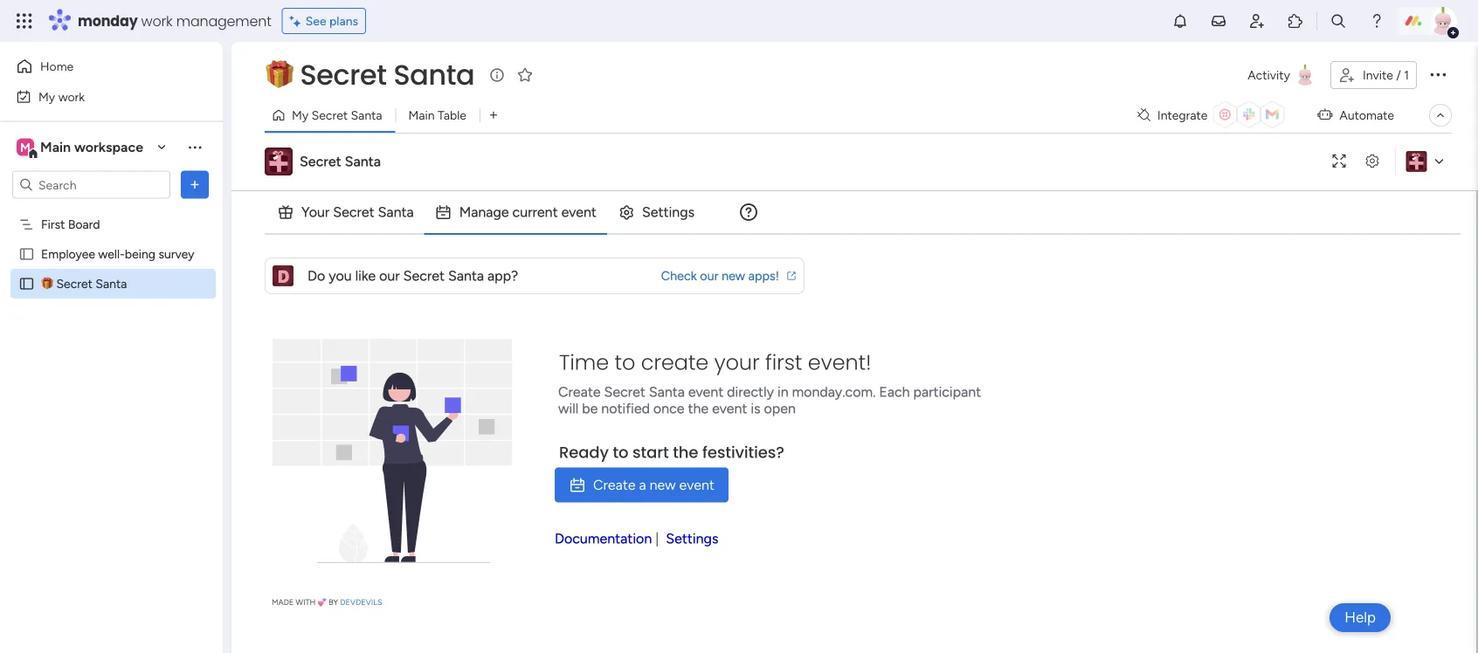 Task type: describe. For each thing, give the bounding box(es) containing it.
secret down my secret santa 'button'
[[300, 153, 342, 170]]

see plans
[[306, 14, 358, 28]]

my work button
[[10, 83, 188, 111]]

main table
[[409, 108, 467, 123]]

employee well-being survey
[[41, 247, 194, 262]]

work for monday
[[141, 11, 173, 31]]

workspace selection element
[[17, 137, 146, 160]]

santa down well-
[[96, 277, 127, 291]]

settings image
[[1359, 155, 1387, 168]]

m
[[20, 140, 31, 155]]

1
[[1405, 68, 1410, 83]]

activity
[[1248, 68, 1291, 83]]

workspace image
[[17, 138, 34, 157]]

see
[[306, 14, 327, 28]]

1 vertical spatial 🎁
[[41, 277, 53, 291]]

ruby anderson image
[[1430, 7, 1458, 35]]

autopilot image
[[1318, 103, 1333, 126]]

open full screen image
[[1326, 155, 1354, 168]]

management
[[176, 11, 272, 31]]

show board description image
[[487, 66, 508, 84]]

home
[[40, 59, 74, 74]]

survey
[[159, 247, 194, 262]]

workspace
[[74, 139, 143, 156]]

🎁 Secret Santa field
[[261, 56, 479, 94]]

first
[[41, 217, 65, 232]]

integrate
[[1158, 108, 1208, 123]]

santa down my secret santa
[[345, 153, 381, 170]]

invite / 1 button
[[1331, 61, 1418, 89]]

help button
[[1330, 604, 1391, 633]]

invite / 1
[[1363, 68, 1410, 83]]

employee
[[41, 247, 95, 262]]

santa up main table button
[[394, 56, 475, 94]]

first board
[[41, 217, 100, 232]]

search everything image
[[1330, 12, 1348, 30]]

secret up my secret santa
[[300, 56, 387, 94]]

monday work management
[[78, 11, 272, 31]]

main workspace
[[40, 139, 143, 156]]

/
[[1397, 68, 1402, 83]]

home button
[[10, 52, 188, 80]]

secret inside 'button'
[[312, 108, 348, 123]]

add view image
[[490, 109, 497, 122]]



Task type: locate. For each thing, give the bounding box(es) containing it.
🎁 up my secret santa 'button'
[[266, 56, 293, 94]]

public board image
[[18, 276, 35, 292]]

my for my work
[[38, 89, 55, 104]]

help image
[[1369, 12, 1386, 30]]

invite
[[1363, 68, 1394, 83]]

plans
[[330, 14, 358, 28]]

🎁 secret santa down employee
[[41, 277, 127, 291]]

main table button
[[396, 101, 480, 129]]

1 horizontal spatial options image
[[1428, 64, 1449, 85]]

well-
[[98, 247, 125, 262]]

main inside button
[[409, 108, 435, 123]]

options image right 1
[[1428, 64, 1449, 85]]

being
[[125, 247, 156, 262]]

main for main workspace
[[40, 139, 71, 156]]

main inside workspace selection element
[[40, 139, 71, 156]]

santa
[[394, 56, 475, 94], [351, 108, 382, 123], [345, 153, 381, 170], [96, 277, 127, 291]]

secret santa
[[300, 153, 381, 170]]

secret down employee
[[56, 277, 93, 291]]

table
[[438, 108, 467, 123]]

board
[[68, 217, 100, 232]]

activity button
[[1241, 61, 1324, 89]]

1 horizontal spatial my
[[292, 108, 309, 123]]

my secret santa button
[[265, 101, 396, 129]]

list box
[[0, 206, 223, 535]]

my inside button
[[38, 89, 55, 104]]

options image
[[1428, 64, 1449, 85], [186, 176, 204, 194]]

work for my
[[58, 89, 85, 104]]

secret
[[300, 56, 387, 94], [312, 108, 348, 123], [300, 153, 342, 170], [56, 277, 93, 291]]

🎁
[[266, 56, 293, 94], [41, 277, 53, 291]]

1 vertical spatial options image
[[186, 176, 204, 194]]

invite members image
[[1249, 12, 1266, 30]]

0 horizontal spatial my
[[38, 89, 55, 104]]

1 horizontal spatial 🎁 secret santa
[[266, 56, 475, 94]]

list box containing first board
[[0, 206, 223, 535]]

0 horizontal spatial main
[[40, 139, 71, 156]]

0 vertical spatial options image
[[1428, 64, 1449, 85]]

1 horizontal spatial 🎁
[[266, 56, 293, 94]]

0 vertical spatial my
[[38, 89, 55, 104]]

monday
[[78, 11, 138, 31]]

main right workspace icon
[[40, 139, 71, 156]]

notifications image
[[1172, 12, 1190, 30]]

work
[[141, 11, 173, 31], [58, 89, 85, 104]]

1 vertical spatial 🎁 secret santa
[[41, 277, 127, 291]]

automate
[[1340, 108, 1395, 123]]

0 vertical spatial 🎁
[[266, 56, 293, 94]]

select product image
[[16, 12, 33, 30]]

🎁 secret santa
[[266, 56, 475, 94], [41, 277, 127, 291]]

main
[[409, 108, 435, 123], [40, 139, 71, 156]]

1 vertical spatial my
[[292, 108, 309, 123]]

option
[[0, 209, 223, 212]]

secret up secret santa
[[312, 108, 348, 123]]

my down home
[[38, 89, 55, 104]]

0 horizontal spatial work
[[58, 89, 85, 104]]

🎁 secret santa up my secret santa
[[266, 56, 475, 94]]

main for main table
[[409, 108, 435, 123]]

main left table
[[409, 108, 435, 123]]

collapse board header image
[[1434, 108, 1448, 122]]

1 vertical spatial main
[[40, 139, 71, 156]]

0 horizontal spatial options image
[[186, 176, 204, 194]]

work right monday
[[141, 11, 173, 31]]

options image down workspace options image
[[186, 176, 204, 194]]

0 vertical spatial 🎁 secret santa
[[266, 56, 475, 94]]

0 horizontal spatial 🎁 secret santa
[[41, 277, 127, 291]]

santa down 🎁 secret santa field
[[351, 108, 382, 123]]

0 vertical spatial main
[[409, 108, 435, 123]]

1 horizontal spatial work
[[141, 11, 173, 31]]

my
[[38, 89, 55, 104], [292, 108, 309, 123]]

0 vertical spatial work
[[141, 11, 173, 31]]

0 horizontal spatial 🎁
[[41, 277, 53, 291]]

work inside button
[[58, 89, 85, 104]]

dapulse integrations image
[[1138, 109, 1151, 122]]

Search in workspace field
[[37, 175, 146, 195]]

1 horizontal spatial main
[[409, 108, 435, 123]]

work down home
[[58, 89, 85, 104]]

my secret santa
[[292, 108, 382, 123]]

apps image
[[1287, 12, 1305, 30]]

🎁 secret santa inside list box
[[41, 277, 127, 291]]

1 vertical spatial work
[[58, 89, 85, 104]]

my work
[[38, 89, 85, 104]]

santa inside 'button'
[[351, 108, 382, 123]]

add to favorites image
[[517, 66, 534, 83]]

workspace options image
[[186, 138, 204, 156]]

see plans button
[[282, 8, 366, 34]]

my up secret santa
[[292, 108, 309, 123]]

inbox image
[[1211, 12, 1228, 30]]

public board image
[[18, 246, 35, 263]]

my for my secret santa
[[292, 108, 309, 123]]

🎁 right public board icon
[[41, 277, 53, 291]]

help
[[1345, 609, 1377, 627]]

my inside 'button'
[[292, 108, 309, 123]]



Task type: vqa. For each thing, say whether or not it's contained in the screenshot.
work for monday
yes



